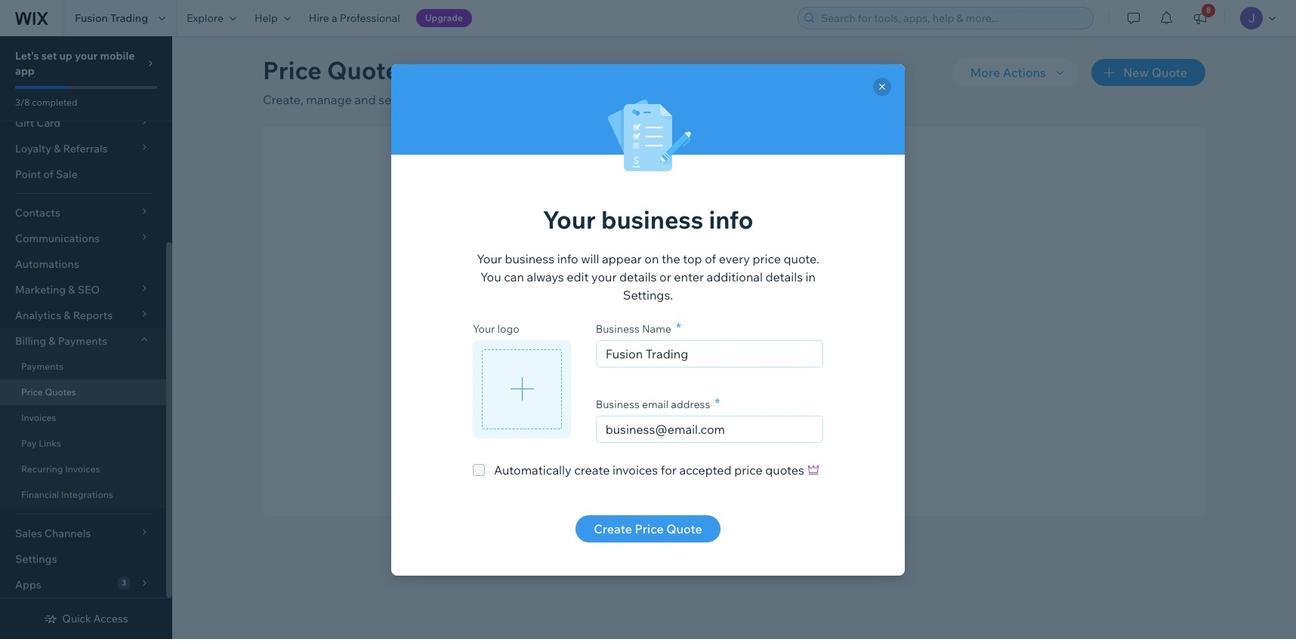 Task type: vqa. For each thing, say whether or not it's contained in the screenshot.
Site & App Popup Button
no



Task type: locate. For each thing, give the bounding box(es) containing it.
* right address
[[715, 395, 720, 412]]

0 horizontal spatial quotes
[[440, 92, 479, 107]]

of
[[43, 168, 54, 181], [705, 251, 716, 266]]

details up settings.
[[620, 269, 657, 284]]

accepted
[[850, 360, 902, 375]]

0 horizontal spatial to
[[482, 92, 493, 107]]

with
[[637, 360, 661, 375]]

business left 'email'
[[596, 398, 640, 411]]

potential
[[496, 92, 546, 107], [704, 342, 755, 357]]

1 vertical spatial potential
[[704, 342, 755, 357]]

info up edit
[[557, 251, 579, 266]]

create a quote
[[691, 430, 777, 445]]

and
[[355, 92, 376, 107]]

2 vertical spatial your
[[473, 322, 495, 336]]

0 vertical spatial price
[[263, 55, 322, 85]]

quotes up the and
[[327, 55, 412, 85]]

quote
[[1152, 65, 1188, 80], [742, 430, 777, 445], [667, 522, 702, 537]]

1 horizontal spatial invoices
[[65, 464, 100, 475]]

create price quote
[[594, 522, 702, 537]]

0 vertical spatial of
[[43, 168, 54, 181]]

0 vertical spatial in
[[806, 269, 816, 284]]

2 vertical spatial a
[[732, 430, 739, 445]]

1 horizontal spatial info
[[709, 204, 754, 235]]

1 business from the top
[[596, 322, 640, 336]]

price
[[409, 92, 437, 107], [753, 251, 781, 266], [754, 308, 791, 326], [617, 342, 646, 357]]

0 horizontal spatial details
[[620, 269, 657, 284]]

create your first price quote
[[633, 308, 836, 326]]

*
[[676, 319, 682, 337], [715, 395, 720, 412]]

your down the will
[[592, 269, 617, 284]]

new quote
[[1124, 65, 1188, 80]]

1 vertical spatial price
[[21, 387, 43, 398]]

1 vertical spatial business
[[505, 251, 555, 266]]

help
[[255, 11, 278, 25]]

1 vertical spatial *
[[715, 395, 720, 412]]

will
[[581, 251, 599, 266]]

before
[[753, 360, 790, 375]]

edit
[[567, 269, 589, 284]]

3/8 completed
[[15, 97, 77, 108]]

a
[[332, 11, 337, 25], [793, 360, 800, 375], [732, 430, 739, 445]]

financial integrations link
[[0, 483, 166, 509]]

of inside the "sidebar" element
[[43, 168, 54, 181]]

your right "with"
[[663, 360, 688, 375]]

0 horizontal spatial a
[[332, 11, 337, 25]]

quotes for price quotes create, manage and send price quotes to potential clients.
[[327, 55, 412, 85]]

1 vertical spatial quote
[[742, 430, 777, 445]]

0 vertical spatial to
[[482, 92, 493, 107]]

quote left is
[[802, 360, 835, 375]]

info up every
[[709, 204, 754, 235]]

1 vertical spatial a
[[793, 360, 800, 375]]

* right name
[[676, 319, 682, 337]]

0 vertical spatial your
[[543, 204, 596, 235]]

quote inside button
[[742, 430, 777, 445]]

0 horizontal spatial invoices
[[21, 413, 56, 424]]

None checkbox
[[473, 461, 805, 479]]

Business Name field
[[601, 341, 818, 367]]

0 vertical spatial quotes
[[327, 55, 412, 85]]

1 vertical spatial your
[[477, 251, 502, 266]]

1 vertical spatial quotes
[[45, 387, 76, 398]]

quote up minutes
[[794, 308, 836, 326]]

quotes down payments link
[[45, 387, 76, 398]]

in left minutes
[[820, 342, 830, 357]]

invoices inside "link"
[[65, 464, 100, 475]]

1 horizontal spatial in
[[820, 342, 830, 357]]

fusion
[[75, 11, 108, 25]]

your inside your business info will appear on the top of every price quote. you can always edit your details or enter additional details in settings.
[[592, 269, 617, 284]]

0 horizontal spatial quotes
[[45, 387, 76, 398]]

0 vertical spatial a
[[332, 11, 337, 25]]

1 horizontal spatial quote
[[742, 430, 777, 445]]

0 vertical spatial potential
[[496, 92, 546, 107]]

hire
[[309, 11, 329, 25]]

0 vertical spatial business
[[601, 204, 704, 235]]

links
[[39, 438, 61, 450]]

0 vertical spatial *
[[676, 319, 682, 337]]

your up the will
[[543, 204, 596, 235]]

2 vertical spatial quote
[[667, 522, 702, 537]]

0 vertical spatial quotes
[[440, 92, 479, 107]]

business for address
[[596, 398, 640, 411]]

0 vertical spatial business
[[596, 322, 640, 336]]

quotes down name
[[648, 342, 687, 357]]

quotes inside the "sidebar" element
[[45, 387, 76, 398]]

payments up price quotes
[[21, 361, 63, 373]]

new quote button
[[1092, 59, 1206, 86]]

customers up before
[[757, 342, 817, 357]]

potential left clients. on the top left
[[496, 92, 546, 107]]

0 vertical spatial payments
[[58, 335, 107, 348]]

Business email address field
[[601, 417, 818, 442]]

price inside your business info will appear on the top of every price quote. you can always edit your details or enter additional details in settings.
[[753, 251, 781, 266]]

1 horizontal spatial of
[[705, 251, 716, 266]]

1 horizontal spatial to
[[690, 342, 702, 357]]

create
[[633, 308, 681, 326], [691, 430, 730, 445], [594, 522, 632, 537]]

0 horizontal spatial info
[[557, 251, 579, 266]]

your inside let's set up your mobile app
[[75, 49, 98, 63]]

upgrade button
[[416, 9, 472, 27]]

2 horizontal spatial quote
[[1152, 65, 1188, 80]]

2 horizontal spatial price
[[635, 522, 664, 537]]

invoices
[[21, 413, 56, 424], [65, 464, 100, 475]]

create,
[[263, 92, 303, 107]]

business inside your business info will appear on the top of every price quote. you can always edit your details or enter additional details in settings.
[[505, 251, 555, 266]]

price for price quotes create, manage and send price quotes to potential clients.
[[263, 55, 322, 85]]

0 vertical spatial invoices
[[21, 413, 56, 424]]

1 details from the left
[[620, 269, 657, 284]]

0 horizontal spatial of
[[43, 168, 54, 181]]

business email address *
[[596, 395, 720, 412]]

business name *
[[596, 319, 682, 337]]

business up send
[[596, 322, 640, 336]]

in inside your business info will appear on the top of every price quote. you can always edit your details or enter additional details in settings.
[[806, 269, 816, 284]]

1 horizontal spatial create
[[633, 308, 681, 326]]

pay links link
[[0, 431, 166, 457]]

0 horizontal spatial *
[[676, 319, 682, 337]]

every
[[719, 251, 750, 266]]

invoices down pay links link
[[65, 464, 100, 475]]

1 horizontal spatial quotes
[[648, 342, 687, 357]]

pay
[[21, 438, 37, 450]]

create inside button
[[691, 430, 730, 445]]

customers
[[757, 342, 817, 357], [691, 360, 751, 375]]

your inside your business info will appear on the top of every price quote. you can always edit your details or enter additional details in settings.
[[477, 251, 502, 266]]

of left sale
[[43, 168, 54, 181]]

2 business from the top
[[596, 398, 640, 411]]

a inside button
[[732, 430, 739, 445]]

hire a professional
[[309, 11, 400, 25]]

1 vertical spatial invoices
[[65, 464, 100, 475]]

0 vertical spatial customers
[[757, 342, 817, 357]]

set
[[41, 49, 57, 63]]

2 vertical spatial create
[[594, 522, 632, 537]]

price up the live
[[617, 342, 646, 357]]

invoices up pay links at left
[[21, 413, 56, 424]]

1 horizontal spatial quotes
[[327, 55, 412, 85]]

clients.
[[549, 92, 589, 107]]

a right hire
[[332, 11, 337, 25]]

1 horizontal spatial a
[[732, 430, 739, 445]]

in down quote.
[[806, 269, 816, 284]]

1 vertical spatial customers
[[691, 360, 751, 375]]

to inside price quotes create, manage and send price quotes to potential clients.
[[482, 92, 493, 107]]

0 horizontal spatial in
[[806, 269, 816, 284]]

professional
[[340, 11, 400, 25]]

payments up payments link
[[58, 335, 107, 348]]

quotes right send on the top left of the page
[[440, 92, 479, 107]]

payments inside popup button
[[58, 335, 107, 348]]

0 horizontal spatial price
[[21, 387, 43, 398]]

price inside price quotes create, manage and send price quotes to potential clients.
[[263, 55, 322, 85]]

in
[[806, 269, 816, 284], [820, 342, 830, 357]]

0 vertical spatial info
[[709, 204, 754, 235]]

access
[[94, 613, 128, 626]]

a down 'chat live with your customers before a quote is accepted'
[[732, 430, 739, 445]]

your
[[543, 204, 596, 235], [477, 251, 502, 266], [473, 322, 495, 336]]

always
[[527, 269, 564, 284]]

your up you
[[477, 251, 502, 266]]

1 vertical spatial to
[[690, 342, 702, 357]]

2 horizontal spatial a
[[793, 360, 800, 375]]

info for your business info
[[709, 204, 754, 235]]

price right send on the top left of the page
[[409, 92, 437, 107]]

quotes
[[327, 55, 412, 85], [45, 387, 76, 398]]

1 vertical spatial info
[[557, 251, 579, 266]]

a right before
[[793, 360, 800, 375]]

price inside the "sidebar" element
[[21, 387, 43, 398]]

1 vertical spatial business
[[596, 398, 640, 411]]

business inside business name *
[[596, 322, 640, 336]]

details
[[620, 269, 657, 284], [766, 269, 803, 284]]

0 horizontal spatial potential
[[496, 92, 546, 107]]

logo
[[498, 322, 520, 336]]

0 vertical spatial create
[[633, 308, 681, 326]]

create inside button
[[594, 522, 632, 537]]

customers down send price quotes to potential customers in minutes on the bottom of page
[[691, 360, 751, 375]]

of inside your business info will appear on the top of every price quote. you can always edit your details or enter additional details in settings.
[[705, 251, 716, 266]]

info inside your business info will appear on the top of every price quote. you can always edit your details or enter additional details in settings.
[[557, 251, 579, 266]]

0 horizontal spatial business
[[505, 251, 555, 266]]

2 vertical spatial price
[[635, 522, 664, 537]]

price quotes
[[21, 387, 76, 398]]

payments
[[58, 335, 107, 348], [21, 361, 63, 373]]

payments link
[[0, 354, 166, 380]]

your left logo
[[473, 322, 495, 336]]

&
[[49, 335, 56, 348]]

app
[[15, 64, 35, 78]]

1 horizontal spatial details
[[766, 269, 803, 284]]

to
[[482, 92, 493, 107], [690, 342, 702, 357]]

price right every
[[753, 251, 781, 266]]

recurring invoices link
[[0, 457, 166, 483]]

1 vertical spatial of
[[705, 251, 716, 266]]

details down quote.
[[766, 269, 803, 284]]

completed
[[32, 97, 77, 108]]

potential up 'chat live with your customers before a quote is accepted'
[[704, 342, 755, 357]]

1 horizontal spatial price
[[263, 55, 322, 85]]

create for create a quote
[[691, 430, 730, 445]]

2 horizontal spatial create
[[691, 430, 730, 445]]

sidebar element
[[0, 0, 172, 640]]

business for your business info
[[601, 204, 704, 235]]

let's
[[15, 49, 39, 63]]

business
[[601, 204, 704, 235], [505, 251, 555, 266]]

your
[[75, 49, 98, 63], [592, 269, 617, 284], [684, 308, 717, 326], [663, 360, 688, 375]]

1 vertical spatial create
[[691, 430, 730, 445]]

business up on
[[601, 204, 704, 235]]

business up can
[[505, 251, 555, 266]]

1 horizontal spatial *
[[715, 395, 720, 412]]

a for quote
[[732, 430, 739, 445]]

billing & payments
[[15, 335, 107, 348]]

of right the top
[[705, 251, 716, 266]]

1 vertical spatial quote
[[802, 360, 835, 375]]

0 horizontal spatial create
[[594, 522, 632, 537]]

1 horizontal spatial business
[[601, 204, 704, 235]]

quotes inside price quotes create, manage and send price quotes to potential clients.
[[327, 55, 412, 85]]

price for price quotes
[[21, 387, 43, 398]]

quotes for price quotes
[[45, 387, 76, 398]]

your right up
[[75, 49, 98, 63]]

0 horizontal spatial quote
[[667, 522, 702, 537]]

quote
[[794, 308, 836, 326], [802, 360, 835, 375]]

business inside business email address *
[[596, 398, 640, 411]]

or
[[660, 269, 671, 284]]



Task type: describe. For each thing, give the bounding box(es) containing it.
quote.
[[784, 251, 820, 266]]

the
[[662, 251, 681, 266]]

billing
[[15, 335, 46, 348]]

financial
[[21, 490, 59, 501]]

settings
[[15, 553, 57, 567]]

quotes inside price quotes create, manage and send price quotes to potential clients.
[[440, 92, 479, 107]]

trading
[[110, 11, 148, 25]]

1 horizontal spatial customers
[[757, 342, 817, 357]]

explore
[[187, 11, 224, 25]]

business for *
[[596, 322, 640, 336]]

automations link
[[0, 252, 166, 277]]

chat live with your customers before a quote is accepted
[[585, 360, 902, 375]]

price right first
[[754, 308, 791, 326]]

recurring
[[21, 464, 63, 475]]

your for your business info will appear on the top of every price quote. you can always edit your details or enter additional details in settings.
[[477, 251, 502, 266]]

potential inside price quotes create, manage and send price quotes to potential clients.
[[496, 92, 546, 107]]

quote for create a quote
[[742, 430, 777, 445]]

upgrade
[[425, 12, 463, 23]]

help button
[[246, 0, 300, 36]]

quick access
[[62, 613, 128, 626]]

actions
[[1003, 65, 1047, 80]]

your logo
[[473, 322, 520, 336]]

on
[[645, 251, 659, 266]]

Search for tools, apps, help & more... field
[[817, 8, 1089, 29]]

new
[[1124, 65, 1149, 80]]

invoices link
[[0, 406, 166, 431]]

recurring invoices
[[21, 464, 100, 475]]

live
[[615, 360, 634, 375]]

appear
[[602, 251, 642, 266]]

a for professional
[[332, 11, 337, 25]]

manage
[[306, 92, 352, 107]]

price inside price quotes create, manage and send price quotes to potential clients.
[[409, 92, 437, 107]]

settings.
[[623, 287, 673, 303]]

minutes
[[832, 342, 878, 357]]

point
[[15, 168, 41, 181]]

your business info will appear on the top of every price quote. you can always edit your details or enter additional details in settings.
[[477, 251, 820, 303]]

settings link
[[0, 547, 166, 573]]

create for create your first price quote
[[633, 308, 681, 326]]

more
[[971, 65, 1001, 80]]

up
[[59, 49, 72, 63]]

price inside button
[[635, 522, 664, 537]]

quick
[[62, 613, 91, 626]]

0 horizontal spatial customers
[[691, 360, 751, 375]]

automations
[[15, 258, 79, 271]]

quote for create price quote
[[667, 522, 702, 537]]

integrations
[[61, 490, 113, 501]]

can
[[504, 269, 524, 284]]

pay links
[[21, 438, 61, 450]]

top
[[683, 251, 702, 266]]

create price quote button
[[576, 516, 721, 543]]

address
[[671, 398, 710, 411]]

0 vertical spatial quote
[[1152, 65, 1188, 80]]

you
[[481, 269, 501, 284]]

business for your business info will appear on the top of every price quote. you can always edit your details or enter additional details in settings.
[[505, 251, 555, 266]]

price quotes create, manage and send price quotes to potential clients.
[[263, 55, 589, 107]]

first
[[720, 308, 751, 326]]

3/8
[[15, 97, 30, 108]]

point of sale link
[[0, 162, 166, 187]]

your left first
[[684, 308, 717, 326]]

additional
[[707, 269, 763, 284]]

enter
[[674, 269, 704, 284]]

quick access button
[[44, 613, 128, 626]]

financial integrations
[[21, 490, 113, 501]]

create for create price quote
[[594, 522, 632, 537]]

create a quote button
[[669, 422, 800, 453]]

1 vertical spatial quotes
[[648, 342, 687, 357]]

chat
[[585, 360, 612, 375]]

1 vertical spatial in
[[820, 342, 830, 357]]

email
[[642, 398, 669, 411]]

your business info
[[543, 204, 754, 235]]

mobile
[[100, 49, 135, 63]]

is
[[838, 360, 847, 375]]

your for your business info
[[543, 204, 596, 235]]

more actions button
[[953, 59, 1078, 86]]

2 details from the left
[[766, 269, 803, 284]]

let's set up your mobile app
[[15, 49, 135, 78]]

more actions
[[971, 65, 1047, 80]]

point of sale
[[15, 168, 78, 181]]

billing & payments button
[[0, 329, 166, 354]]

your for your logo
[[473, 322, 495, 336]]

name
[[642, 322, 672, 336]]

8 button
[[1184, 0, 1217, 36]]

hire a professional link
[[300, 0, 409, 36]]

send price quotes to potential customers in minutes
[[585, 342, 878, 357]]

0 vertical spatial quote
[[794, 308, 836, 326]]

1 vertical spatial payments
[[21, 361, 63, 373]]

sale
[[56, 168, 78, 181]]

send
[[585, 342, 615, 357]]

info for your business info will appear on the top of every price quote. you can always edit your details or enter additional details in settings.
[[557, 251, 579, 266]]

1 horizontal spatial potential
[[704, 342, 755, 357]]

send
[[379, 92, 406, 107]]

fusion trading
[[75, 11, 148, 25]]



